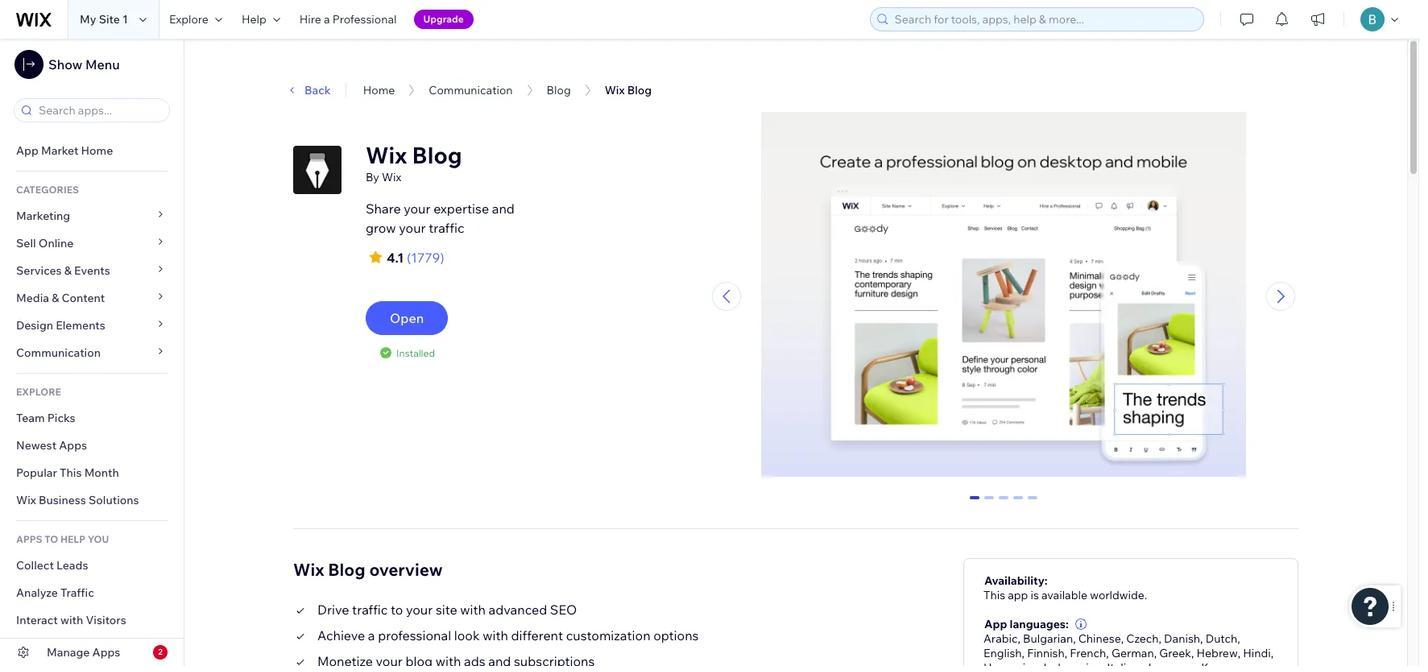 Task type: describe. For each thing, give the bounding box(es) containing it.
0 vertical spatial your
[[404, 201, 431, 217]]

is
[[1031, 588, 1039, 602]]

dutch
[[1206, 631, 1238, 646]]

help
[[60, 533, 85, 546]]

hire a professional link
[[290, 0, 407, 39]]

wix blog preview 0 image
[[761, 112, 1247, 480]]

grow
[[366, 220, 396, 236]]

0 vertical spatial by
[[291, 66, 304, 81]]

app
[[1008, 588, 1029, 602]]

blog for wix blog
[[628, 83, 652, 98]]

availability: this app is available worldwide.
[[984, 573, 1148, 602]]

options
[[654, 627, 699, 644]]

marketing link
[[0, 202, 184, 230]]

visitors
[[86, 613, 126, 628]]

drive
[[318, 602, 349, 618]]

sell
[[16, 236, 36, 251]]

wix for wix business solutions
[[16, 493, 36, 508]]

sell online link
[[0, 230, 184, 257]]

this for availability:
[[984, 588, 1006, 602]]

professional
[[378, 627, 451, 644]]

newest apps link
[[0, 432, 184, 459]]

hire
[[300, 12, 321, 27]]

wix blog button
[[597, 78, 660, 102]]

help button
[[232, 0, 290, 39]]

explore
[[16, 386, 61, 398]]

0 horizontal spatial traffic
[[352, 602, 388, 618]]

collect
[[16, 558, 54, 573]]

apps for newest apps
[[59, 438, 87, 453]]

open
[[390, 310, 424, 326]]

blog for wix blog overview
[[328, 559, 366, 580]]

)
[[440, 250, 445, 266]]

leads
[[56, 558, 88, 573]]

hindi
[[1244, 646, 1271, 660]]

manage apps
[[47, 645, 120, 660]]

achieve a professional look with different customization options
[[318, 627, 699, 644]]

app for app market home
[[16, 143, 39, 158]]

advanced
[[489, 602, 547, 618]]

by wix
[[291, 66, 328, 81]]

my site 1
[[80, 12, 128, 27]]

(
[[407, 250, 411, 266]]

professional
[[333, 12, 397, 27]]

services & events link
[[0, 257, 184, 284]]

Search apps... field
[[34, 99, 164, 122]]

media
[[16, 291, 49, 305]]

to
[[44, 533, 58, 546]]

wix blog
[[605, 83, 652, 98]]

analyze traffic link
[[0, 579, 184, 607]]

back
[[305, 83, 331, 98]]

interact
[[16, 613, 58, 628]]

newest apps
[[16, 438, 87, 453]]

interact with visitors link
[[0, 607, 184, 634]]

Search for tools, apps, help & more... field
[[890, 8, 1199, 31]]

4.1 ( 1779 )
[[387, 250, 445, 266]]

0 vertical spatial 1
[[123, 12, 128, 27]]

arabic
[[984, 631, 1018, 646]]

wix blog logo image
[[293, 146, 342, 194]]

& for events
[[64, 264, 72, 278]]

categories
[[16, 184, 79, 196]]

0 vertical spatial communication
[[429, 83, 513, 98]]

german
[[1112, 646, 1155, 660]]

bulgarian
[[1023, 631, 1074, 646]]

my
[[80, 12, 96, 27]]

hire a professional
[[300, 12, 397, 27]]

upgrade button
[[414, 10, 474, 29]]

show menu button
[[15, 50, 120, 79]]

elements
[[56, 318, 105, 333]]

1 vertical spatial your
[[399, 220, 426, 236]]

help
[[242, 12, 267, 27]]

overview
[[369, 559, 443, 580]]

danish
[[1165, 631, 1201, 646]]

languages:
[[1010, 617, 1069, 631]]

online
[[39, 236, 74, 251]]

marketing
[[16, 209, 70, 223]]

& for content
[[52, 291, 59, 305]]

month
[[84, 466, 119, 480]]

menu
[[85, 56, 120, 73]]

design elements link
[[0, 312, 184, 339]]

share your expertise and grow your traffic
[[366, 201, 515, 236]]

with right site
[[460, 602, 486, 618]]

wix business solutions
[[16, 493, 139, 508]]

team picks
[[16, 411, 75, 425]]

0 horizontal spatial communication link
[[0, 339, 184, 367]]

team picks link
[[0, 405, 184, 432]]

hebrew
[[1197, 646, 1238, 660]]

solutions
[[89, 493, 139, 508]]

with inside sidebar element
[[60, 613, 83, 628]]

wix for wix blog
[[605, 83, 625, 98]]

look
[[454, 627, 480, 644]]

app languages:
[[985, 617, 1069, 631]]

traffic
[[61, 586, 94, 600]]

1 horizontal spatial communication link
[[429, 83, 513, 98]]

show menu
[[48, 56, 120, 73]]

wix business solutions link
[[0, 487, 184, 514]]



Task type: locate. For each thing, give the bounding box(es) containing it.
show
[[48, 56, 82, 73]]

communication inside "communication" link
[[16, 346, 103, 360]]

traffic inside share your expertise and grow your traffic
[[429, 220, 465, 236]]

availability:
[[985, 573, 1048, 588]]

communication link
[[429, 83, 513, 98], [0, 339, 184, 367]]

1 horizontal spatial by
[[366, 170, 379, 185]]

&
[[64, 264, 72, 278], [52, 291, 59, 305]]

wix blog overview
[[293, 559, 443, 580]]

1 vertical spatial this
[[984, 588, 1006, 602]]

this left app
[[984, 588, 1006, 602]]

0 horizontal spatial 1
[[123, 12, 128, 27]]

by up share
[[366, 170, 379, 185]]

1 horizontal spatial 2
[[1001, 496, 1007, 511]]

design elements
[[16, 318, 105, 333]]

collect leads
[[16, 558, 88, 573]]

1 vertical spatial traffic
[[352, 602, 388, 618]]

open button
[[366, 301, 448, 335]]

available
[[1042, 588, 1088, 602]]

customization
[[566, 627, 651, 644]]

communication down design elements
[[16, 346, 103, 360]]

home
[[363, 83, 395, 98], [81, 143, 113, 158]]

& right media
[[52, 291, 59, 305]]

by up the back "button"
[[291, 66, 304, 81]]

traffic down expertise
[[429, 220, 465, 236]]

blog link
[[547, 83, 571, 98]]

1779
[[411, 250, 440, 266]]

traffic
[[429, 220, 465, 236], [352, 602, 388, 618]]

0
[[972, 496, 978, 511]]

communication
[[429, 83, 513, 98], [16, 346, 103, 360]]

1 vertical spatial &
[[52, 291, 59, 305]]

& inside 'link'
[[64, 264, 72, 278]]

home right back
[[363, 83, 395, 98]]

1 vertical spatial communication link
[[0, 339, 184, 367]]

app inside sidebar element
[[16, 143, 39, 158]]

communication link down elements
[[0, 339, 184, 367]]

communication link down upgrade button
[[429, 83, 513, 98]]

app left "market"
[[16, 143, 39, 158]]

0 horizontal spatial &
[[52, 291, 59, 305]]

traffic left to
[[352, 602, 388, 618]]

a right hire
[[324, 12, 330, 27]]

app for app languages:
[[985, 617, 1008, 631]]

0 horizontal spatial a
[[324, 12, 330, 27]]

media & content
[[16, 291, 105, 305]]

0 vertical spatial &
[[64, 264, 72, 278]]

apps to help you
[[16, 533, 109, 546]]

1 vertical spatial app
[[985, 617, 1008, 631]]

0 vertical spatial communication link
[[429, 83, 513, 98]]

0 horizontal spatial home
[[81, 143, 113, 158]]

your right to
[[406, 602, 433, 618]]

events
[[74, 264, 110, 278]]

apps
[[16, 533, 42, 546]]

apps for manage apps
[[92, 645, 120, 660]]

a for professional
[[324, 12, 330, 27]]

4
[[1030, 496, 1036, 511]]

this
[[60, 466, 82, 480], [984, 588, 1006, 602]]

sidebar element
[[0, 39, 185, 666]]

0 vertical spatial traffic
[[429, 220, 465, 236]]

1 vertical spatial 2
[[158, 647, 163, 658]]

to
[[391, 602, 403, 618]]

apps
[[59, 438, 87, 453], [92, 645, 120, 660]]

you
[[88, 533, 109, 546]]

2 left 3
[[1001, 496, 1007, 511]]

services & events
[[16, 264, 110, 278]]

0 vertical spatial apps
[[59, 438, 87, 453]]

1 right site
[[123, 12, 128, 27]]

your
[[404, 201, 431, 217], [399, 220, 426, 236], [406, 602, 433, 618]]

this for popular
[[60, 466, 82, 480]]

2
[[1001, 496, 1007, 511], [158, 647, 163, 658]]

0 horizontal spatial communication
[[16, 346, 103, 360]]

collect leads link
[[0, 552, 184, 579]]

content
[[62, 291, 105, 305]]

this inside availability: this app is available worldwide.
[[984, 588, 1006, 602]]

greek
[[1160, 646, 1192, 660]]

upgrade
[[424, 13, 464, 25]]

popular this month link
[[0, 459, 184, 487]]

blog for wix blog by wix
[[412, 141, 462, 169]]

back button
[[285, 83, 331, 98]]

3
[[1015, 496, 1022, 511]]

1 vertical spatial a
[[368, 627, 375, 644]]

1 vertical spatial apps
[[92, 645, 120, 660]]

0 horizontal spatial 2
[[158, 647, 163, 658]]

home inside sidebar element
[[81, 143, 113, 158]]

home link
[[363, 83, 395, 98]]

installed
[[397, 347, 435, 359]]

1 horizontal spatial 1
[[986, 496, 993, 511]]

communication down upgrade button
[[429, 83, 513, 98]]

1 horizontal spatial app
[[985, 617, 1008, 631]]

a for professional
[[368, 627, 375, 644]]

,
[[1018, 631, 1021, 646], [1074, 631, 1076, 646], [1122, 631, 1124, 646], [1159, 631, 1162, 646], [1201, 631, 1204, 646], [1238, 631, 1241, 646], [1022, 646, 1025, 660], [1065, 646, 1068, 660], [1107, 646, 1109, 660], [1155, 646, 1157, 660], [1192, 646, 1195, 660], [1238, 646, 1241, 660], [1271, 646, 1274, 660]]

worldwide.
[[1090, 588, 1148, 602]]

with right the look at the left of the page
[[483, 627, 508, 644]]

apps up 'popular this month' in the bottom of the page
[[59, 438, 87, 453]]

a
[[324, 12, 330, 27], [368, 627, 375, 644]]

& left events
[[64, 264, 72, 278]]

blog inside wix blog by wix
[[412, 141, 462, 169]]

your up 4.1 ( 1779 )
[[399, 220, 426, 236]]

wix for wix blog overview
[[293, 559, 324, 580]]

1 vertical spatial communication
[[16, 346, 103, 360]]

1 vertical spatial by
[[366, 170, 379, 185]]

1 vertical spatial home
[[81, 143, 113, 158]]

4.1
[[387, 250, 404, 266]]

english
[[984, 646, 1022, 660]]

design
[[16, 318, 53, 333]]

apps down visitors
[[92, 645, 120, 660]]

1 horizontal spatial this
[[984, 588, 1006, 602]]

by inside wix blog by wix
[[366, 170, 379, 185]]

1 horizontal spatial communication
[[429, 83, 513, 98]]

0 vertical spatial 2
[[1001, 496, 1007, 511]]

1 horizontal spatial traffic
[[429, 220, 465, 236]]

0 horizontal spatial by
[[291, 66, 304, 81]]

0 vertical spatial a
[[324, 12, 330, 27]]

popular
[[16, 466, 57, 480]]

your right share
[[404, 201, 431, 217]]

finnish
[[1028, 646, 1065, 660]]

app market home
[[16, 143, 113, 158]]

1 vertical spatial 1
[[986, 496, 993, 511]]

0 1 2 3 4
[[972, 496, 1036, 511]]

media & content link
[[0, 284, 184, 312]]

seo
[[550, 602, 577, 618]]

team
[[16, 411, 45, 425]]

with
[[460, 602, 486, 618], [60, 613, 83, 628], [483, 627, 508, 644]]

app up english
[[985, 617, 1008, 631]]

expertise
[[434, 201, 489, 217]]

wix inside sidebar element
[[16, 493, 36, 508]]

0 vertical spatial this
[[60, 466, 82, 480]]

services
[[16, 264, 62, 278]]

newest
[[16, 438, 56, 453]]

and
[[492, 201, 515, 217]]

wix blog by wix
[[366, 141, 462, 185]]

chinese
[[1079, 631, 1122, 646]]

wix inside "button"
[[605, 83, 625, 98]]

share
[[366, 201, 401, 217]]

home right "market"
[[81, 143, 113, 158]]

0 vertical spatial home
[[363, 83, 395, 98]]

1 horizontal spatial a
[[368, 627, 375, 644]]

app
[[16, 143, 39, 158], [985, 617, 1008, 631]]

a right achieve
[[368, 627, 375, 644]]

blog inside "button"
[[628, 83, 652, 98]]

2 vertical spatial your
[[406, 602, 433, 618]]

arabic , bulgarian , chinese , czech , danish , dutch , english , finnish , french , german , greek , hebrew , hindi ,
[[984, 631, 1277, 660]]

2 down interact with visitors link
[[158, 647, 163, 658]]

different
[[511, 627, 563, 644]]

site
[[99, 12, 120, 27]]

analyze traffic
[[16, 586, 94, 600]]

0 vertical spatial app
[[16, 143, 39, 158]]

0 horizontal spatial this
[[60, 466, 82, 480]]

0 horizontal spatial apps
[[59, 438, 87, 453]]

business
[[39, 493, 86, 508]]

this up wix business solutions
[[60, 466, 82, 480]]

achieve
[[318, 627, 365, 644]]

french
[[1070, 646, 1107, 660]]

1 right 0
[[986, 496, 993, 511]]

1 horizontal spatial &
[[64, 264, 72, 278]]

site
[[436, 602, 457, 618]]

sell online
[[16, 236, 74, 251]]

wix for wix blog by wix
[[366, 141, 407, 169]]

2 inside sidebar element
[[158, 647, 163, 658]]

this inside popular this month link
[[60, 466, 82, 480]]

wix
[[308, 66, 328, 81], [605, 83, 625, 98], [366, 141, 407, 169], [382, 170, 401, 185], [16, 493, 36, 508], [293, 559, 324, 580]]

1 horizontal spatial apps
[[92, 645, 120, 660]]

1 horizontal spatial home
[[363, 83, 395, 98]]

with down traffic
[[60, 613, 83, 628]]

0 horizontal spatial app
[[16, 143, 39, 158]]



Task type: vqa. For each thing, say whether or not it's contained in the screenshot.
Online
yes



